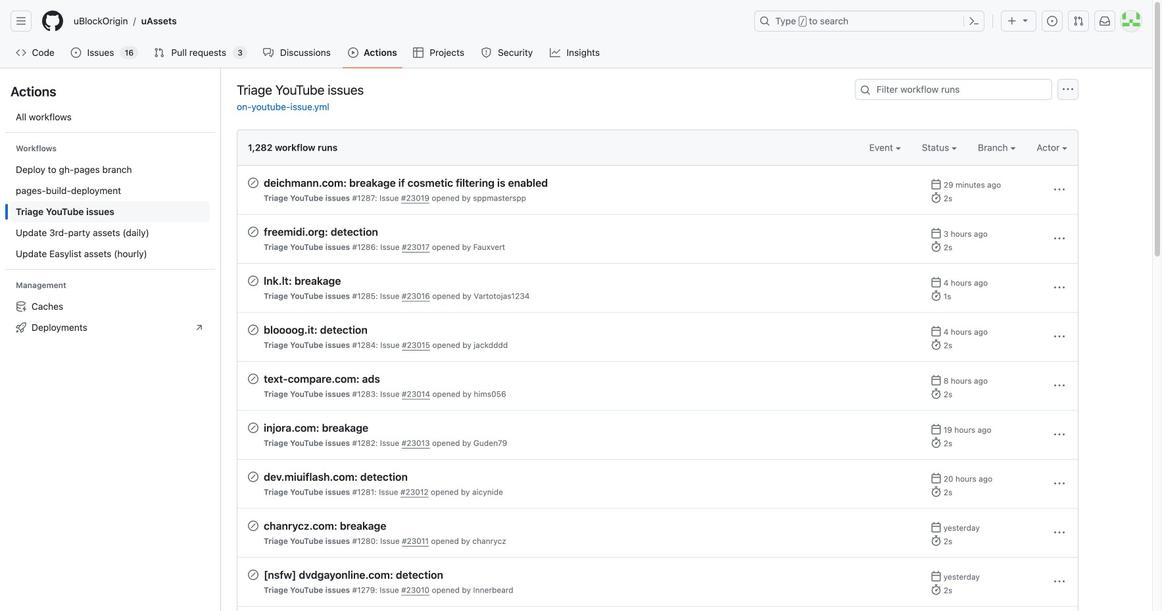 Task type: locate. For each thing, give the bounding box(es) containing it.
1 show options image from the top
[[1055, 184, 1065, 195]]

Filter workflow runs search field
[[855, 79, 1053, 100]]

kebab horizontal image
[[1063, 84, 1074, 95]]

1 run duration image from the top
[[931, 192, 942, 203]]

list
[[68, 11, 747, 32], [11, 159, 210, 264], [11, 296, 210, 338]]

show options image for third calendar image from the top
[[1055, 528, 1065, 538]]

skipped image for 1st calendar image from the top
[[248, 178, 259, 188]]

git pull request image for issue opened image
[[154, 47, 165, 58]]

git pull request image
[[1074, 16, 1084, 26], [154, 47, 165, 58]]

graph image
[[550, 47, 561, 58]]

2 run duration image from the top
[[931, 290, 942, 301]]

run duration image for fifth calendar icon from the bottom
[[931, 241, 942, 252]]

2 calendar image from the top
[[931, 277, 942, 288]]

1 skipped image from the top
[[248, 227, 259, 237]]

1 skipped image from the top
[[248, 178, 259, 188]]

4 run duration image from the top
[[931, 438, 942, 448]]

plus image
[[1007, 16, 1018, 26]]

notifications image
[[1100, 16, 1111, 26]]

2 vertical spatial run duration image
[[931, 536, 942, 546]]

skipped image
[[248, 178, 259, 188], [248, 374, 259, 384], [248, 472, 259, 482], [248, 521, 259, 531], [248, 570, 259, 580]]

1 vertical spatial git pull request image
[[154, 47, 165, 58]]

2 calendar image from the top
[[931, 473, 942, 484]]

show options image for third calendar image from the bottom
[[1055, 479, 1065, 489]]

1 vertical spatial list
[[11, 159, 210, 264]]

1 horizontal spatial git pull request image
[[1074, 16, 1084, 26]]

2 skipped image from the top
[[248, 276, 259, 286]]

4 show options image from the top
[[1055, 528, 1065, 538]]

0 vertical spatial run duration image
[[931, 192, 942, 203]]

None search field
[[855, 79, 1053, 100]]

code image
[[16, 47, 26, 58]]

4 show options image from the top
[[1055, 479, 1065, 489]]

4 calendar image from the top
[[931, 571, 942, 582]]

3 run duration image from the top
[[931, 340, 942, 350]]

calendar image
[[931, 179, 942, 189], [931, 473, 942, 484], [931, 522, 942, 533], [931, 571, 942, 582]]

run duration image
[[931, 192, 942, 203], [931, 389, 942, 399], [931, 536, 942, 546]]

show options image
[[1055, 233, 1065, 244], [1055, 282, 1065, 293], [1055, 380, 1065, 391], [1055, 479, 1065, 489]]

3 skipped image from the top
[[248, 325, 259, 335]]

1 vertical spatial run duration image
[[931, 389, 942, 399]]

skipped image for 1st calendar icon from the bottom of the page
[[248, 423, 259, 433]]

show options image
[[1055, 184, 1065, 195], [1055, 331, 1065, 342], [1055, 429, 1065, 440], [1055, 528, 1065, 538], [1055, 577, 1065, 587]]

4 skipped image from the top
[[248, 423, 259, 433]]

3 run duration image from the top
[[931, 536, 942, 546]]

skipped image
[[248, 227, 259, 237], [248, 276, 259, 286], [248, 325, 259, 335], [248, 423, 259, 433]]

6 run duration image from the top
[[931, 585, 942, 595]]

5 skipped image from the top
[[248, 570, 259, 580]]

3 calendar image from the top
[[931, 522, 942, 533]]

issue opened image
[[71, 47, 81, 58]]

5 run duration image from the top
[[931, 487, 942, 497]]

show options image for 1st calendar image from the top
[[1055, 184, 1065, 195]]

calendar image
[[931, 228, 942, 239], [931, 277, 942, 288], [931, 326, 942, 337], [931, 375, 942, 386], [931, 424, 942, 435]]

0 horizontal spatial git pull request image
[[154, 47, 165, 58]]

3 show options image from the top
[[1055, 380, 1065, 391]]

shield image
[[481, 47, 492, 58]]

2 show options image from the top
[[1055, 331, 1065, 342]]

1 show options image from the top
[[1055, 233, 1065, 244]]

table image
[[413, 47, 424, 58]]

4 calendar image from the top
[[931, 375, 942, 386]]

show options image for third calendar icon from the bottom
[[1055, 331, 1065, 342]]

5 show options image from the top
[[1055, 577, 1065, 587]]

2 show options image from the top
[[1055, 282, 1065, 293]]

3 skipped image from the top
[[248, 472, 259, 482]]

2 run duration image from the top
[[931, 389, 942, 399]]

1 run duration image from the top
[[931, 241, 942, 252]]

2 vertical spatial list
[[11, 296, 210, 338]]

2 skipped image from the top
[[248, 374, 259, 384]]

comment discussion image
[[263, 47, 274, 58]]

3 show options image from the top
[[1055, 429, 1065, 440]]

homepage image
[[42, 11, 63, 32]]

show options image for 4th calendar icon from the bottom of the page
[[1055, 282, 1065, 293]]

skipped image for third calendar image from the top
[[248, 521, 259, 531]]

run duration image
[[931, 241, 942, 252], [931, 290, 942, 301], [931, 340, 942, 350], [931, 438, 942, 448], [931, 487, 942, 497], [931, 585, 942, 595]]

run duration image for 1st calendar image from the top
[[931, 192, 942, 203]]

0 vertical spatial git pull request image
[[1074, 16, 1084, 26]]

show options image for fifth calendar icon from the bottom
[[1055, 233, 1065, 244]]

4 skipped image from the top
[[248, 521, 259, 531]]



Task type: vqa. For each thing, say whether or not it's contained in the screenshot.
Run duration image corresponding to 3rd calendar icon
yes



Task type: describe. For each thing, give the bounding box(es) containing it.
skipped image for fifth calendar icon from the bottom
[[248, 227, 259, 237]]

command palette image
[[969, 16, 980, 26]]

5 calendar image from the top
[[931, 424, 942, 435]]

run duration image for third calendar image from the top
[[931, 536, 942, 546]]

1 calendar image from the top
[[931, 228, 942, 239]]

git pull request image for issue opened icon
[[1074, 16, 1084, 26]]

run duration image for first calendar image from the bottom of the page
[[931, 585, 942, 595]]

skipped image for third calendar icon from the bottom
[[248, 325, 259, 335]]

skipped image for 4th calendar icon from the bottom of the page
[[248, 276, 259, 286]]

3 calendar image from the top
[[931, 326, 942, 337]]

show options image for 2nd calendar icon from the bottom of the page
[[1055, 380, 1065, 391]]

skipped image for third calendar image from the bottom
[[248, 472, 259, 482]]

triangle down image
[[1021, 15, 1031, 25]]

run duration image for 4th calendar icon from the bottom of the page
[[931, 290, 942, 301]]

skipped image for first calendar image from the bottom of the page
[[248, 570, 259, 580]]

show options image for 1st calendar icon from the bottom of the page
[[1055, 429, 1065, 440]]

show options image for first calendar image from the bottom of the page
[[1055, 577, 1065, 587]]

issue opened image
[[1048, 16, 1058, 26]]

run duration image for third calendar icon from the bottom
[[931, 340, 942, 350]]

run duration image for third calendar image from the bottom
[[931, 487, 942, 497]]

run duration image for 1st calendar icon from the bottom of the page
[[931, 438, 942, 448]]

play image
[[348, 47, 359, 58]]

0 vertical spatial list
[[68, 11, 747, 32]]

1 calendar image from the top
[[931, 179, 942, 189]]

search image
[[861, 85, 871, 95]]



